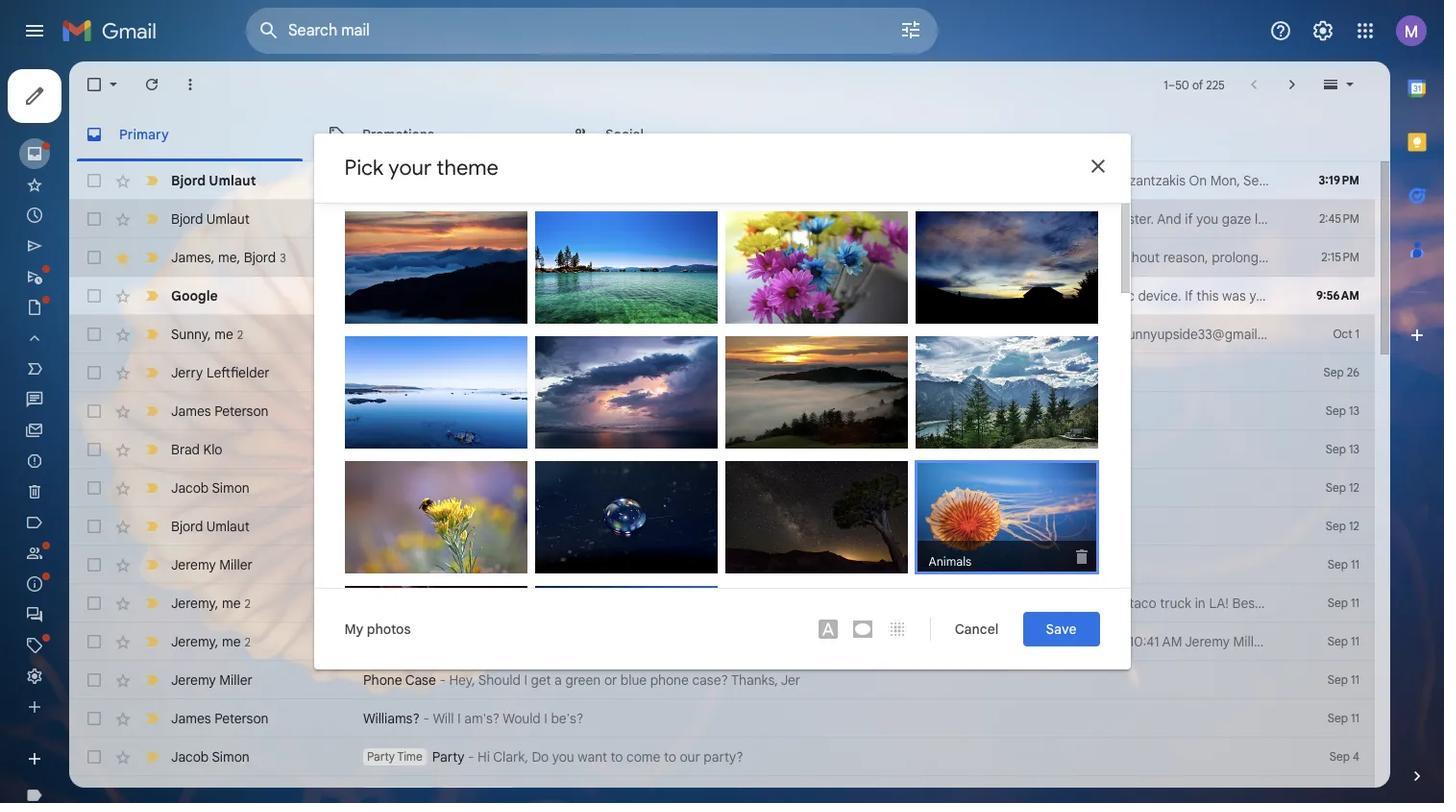 Task type: vqa. For each thing, say whether or not it's contained in the screenshot.


Task type: locate. For each thing, give the bounding box(es) containing it.
omen
[[399, 788, 430, 803]]

0 vertical spatial 13
[[1350, 404, 1360, 418]]

2 vertical spatial bjord umlaut
[[171, 518, 250, 535]]

jacob for hi clark, do you want to come to our party?
[[171, 749, 209, 766]]

party?
[[704, 749, 744, 766]]

we up thought
[[529, 172, 548, 189]]

main content containing primary
[[69, 62, 1445, 804]]

1 horizontal spatial we
[[877, 172, 894, 189]]

1 horizontal spatial party
[[432, 749, 465, 766]]

hey left sunny,
[[425, 326, 448, 343]]

and up the that
[[850, 172, 873, 189]]

sep 12
[[1326, 481, 1360, 495], [1326, 519, 1360, 534]]

settings image
[[1312, 19, 1335, 42]]

0 vertical spatial bjord umlaut
[[171, 172, 256, 189]]

the left best on the right
[[1076, 595, 1096, 612]]

1 horizontal spatial your
[[534, 557, 561, 574]]

1 horizontal spatial bad
[[598, 518, 621, 535]]

2 inside sunny , me 2
[[237, 327, 243, 342]]

google up 2:01
[[978, 287, 1022, 305]]

maria, left when
[[512, 480, 550, 497]]

are up watch
[[517, 364, 537, 382]]

broadway
[[440, 403, 501, 420]]

8 row from the top
[[69, 431, 1376, 469]]

2 james peterson from the top
[[171, 710, 269, 728]]

1 by: from the top
[[927, 321, 944, 336]]

coming left back
[[640, 480, 685, 497]]

was
[[1223, 287, 1247, 305]]

main content
[[69, 62, 1445, 804]]

google up sunny , me 2
[[171, 287, 218, 305]]

hey right wrote:
[[1340, 326, 1363, 343]]

1 sep 11 from the top
[[1328, 558, 1360, 572]]

maria down "hey jeremy, i personally love a food truck called the taco zone truck. hands down the best taco truck in la! best regards, maria"
[[944, 633, 978, 651]]

ice
[[363, 633, 382, 651]]

2 jeremy miller from the top
[[171, 672, 253, 689]]

dog
[[503, 441, 527, 459]]

8 important according to google magic. switch from the top
[[142, 517, 161, 536]]

makeup!
[[678, 326, 730, 343]]

navigation
[[0, 62, 231, 804]]

2023 right '1,'
[[944, 326, 975, 343]]

maria
[[818, 326, 853, 343], [1318, 595, 1352, 612], [944, 633, 978, 651]]

sep for tenth row
[[1326, 519, 1347, 534]]

me for ice shipment
[[222, 633, 241, 650]]

sep for seventh row from the top of the 'main content' containing primary
[[1326, 404, 1347, 418]]

jacob for hi maria, when are you coming back to work? best, jacob
[[171, 480, 209, 497]]

1 vertical spatial are
[[591, 480, 611, 497]]

1 simon from the top
[[212, 480, 250, 497]]

comedy
[[522, 249, 571, 266]]

15 important according to google magic. switch from the top
[[142, 786, 161, 804]]

0 vertical spatial 11,
[[1271, 172, 1285, 189]]

3 important according to google magic. switch from the top
[[142, 325, 161, 344]]

jeremy miller for coffee order
[[171, 557, 253, 574]]

work?
[[737, 480, 774, 497]]

-
[[582, 211, 588, 228], [702, 249, 709, 266], [457, 287, 463, 305], [415, 326, 421, 343], [439, 364, 446, 382], [504, 403, 511, 420], [394, 441, 400, 459], [487, 480, 493, 497], [559, 518, 565, 535], [447, 557, 453, 574], [440, 672, 446, 689], [423, 710, 430, 728], [468, 749, 474, 766]]

13 important according to google magic. switch from the top
[[142, 709, 161, 729]]

thought
[[527, 211, 578, 228]]

for right thanks
[[775, 633, 792, 651]]

3 sep 11 from the top
[[1328, 634, 1360, 649]]

1 horizontal spatial come
[[627, 749, 661, 766]]

0 horizontal spatial 2023
[[944, 326, 975, 343]]

2 for ice shipment
[[245, 635, 251, 649]]

4 important according to google magic. switch from the top
[[142, 363, 161, 383]]

0 vertical spatial for
[[507, 211, 524, 228]]

by: romain guy option
[[345, 336, 527, 449], [345, 461, 527, 574], [345, 586, 527, 699]]

1 vertical spatial we
[[775, 287, 794, 305]]

0 horizontal spatial at
[[978, 326, 990, 343]]

new right a
[[479, 287, 504, 305]]

0 vertical spatial greg
[[947, 321, 974, 336]]

1
[[1356, 327, 1360, 341]]

0 vertical spatial best
[[734, 326, 761, 343]]

1 vertical spatial jeremy , me 2
[[171, 633, 251, 650]]

miller for coffee order - hey, what is your coffee order? regards, jeremy
[[219, 557, 253, 574]]

i
[[1435, 326, 1439, 343], [648, 595, 651, 612], [524, 672, 528, 689], [458, 710, 461, 728], [544, 710, 548, 728]]

1 11 from the top
[[1352, 558, 1360, 572]]

2 row from the top
[[69, 200, 1445, 238]]

1 vertical spatial hey,
[[449, 672, 475, 689]]

0 horizontal spatial oct
[[907, 326, 929, 343]]

food down 're:'
[[367, 211, 394, 226]]

14 row from the top
[[69, 661, 1376, 700]]

11, up long
[[1271, 172, 1285, 189]]

0 vertical spatial bullock
[[977, 321, 1017, 336]]

0 vertical spatial hey,
[[456, 557, 482, 574]]

row containing sunny
[[69, 315, 1445, 354]]

party left time
[[367, 750, 395, 764]]

and
[[850, 172, 873, 189], [574, 249, 597, 266]]

1 vertical spatial 2
[[245, 596, 251, 611]]

1 horizontal spatial 2023
[[1080, 633, 1111, 651]]

sep for fifth row from the bottom
[[1328, 596, 1349, 610]]

1 horizontal spatial of
[[618, 633, 631, 651]]

1 bjord umlaut from the top
[[171, 172, 256, 189]]

respond
[[367, 481, 413, 495]]

on down comedy
[[553, 287, 568, 305]]

jeremy, down "order?"
[[597, 595, 644, 612]]

2 13 from the top
[[1350, 442, 1360, 457]]

sunny
[[171, 325, 208, 343], [1044, 326, 1082, 343]]

the down the p
[[1422, 211, 1442, 228]]

by: grzegorz głowaty option
[[535, 336, 718, 449]]

1 jeremy , me 2 from the top
[[171, 595, 251, 612]]

1 vertical spatial and
[[574, 249, 597, 266]]

0 vertical spatial peterson
[[215, 403, 269, 420]]

at
[[1322, 172, 1334, 189], [978, 326, 990, 343], [1114, 633, 1126, 651]]

best,
[[777, 480, 808, 497]]

truck right "taco"
[[1160, 595, 1192, 612]]

pick your theme alert dialog
[[314, 134, 1131, 699]]

klo
[[203, 441, 223, 459]]

security alert - a new sign-in on mac mariaaawilliams@gmail.com we noticed a new sign-in to your google account on a mac device. if this was you, you don't need to do anythi
[[363, 287, 1445, 305]]

ice
[[635, 633, 652, 651]]

jeremy miller for phone case
[[171, 672, 253, 689]]

sign- up makeup - hey sunny, of course you can borrow my makeup! best regards, maria on sun, oct 1, 2023 at 2:01 pm sunny side <sunnyupside33@gmail.com> wrote: hey maria, can i b
[[886, 287, 918, 305]]

0 horizontal spatial of
[[431, 172, 444, 189]]

1 vertical spatial james peterson
[[171, 710, 269, 728]]

0 horizontal spatial for
[[507, 211, 524, 228]]

bjord umlaut down klo
[[171, 518, 250, 535]]

maria down noticed
[[818, 326, 853, 343]]

if
[[1186, 211, 1194, 228]]

- right the makeup
[[415, 326, 421, 343]]

sep 13 for rock ghost: broadway - watch the hit movie now on the stage!
[[1326, 404, 1360, 418]]

heads
[[819, 633, 857, 651]]

hey up broadway
[[449, 364, 472, 382]]

1 vertical spatial by: greg bullock
[[927, 446, 1017, 461]]

1 horizontal spatial abyss,
[[808, 172, 847, 189]]

- left just
[[559, 518, 565, 535]]

sep 11
[[1328, 558, 1360, 572], [1328, 596, 1360, 610], [1328, 634, 1360, 649], [1328, 673, 1360, 687], [1328, 711, 1360, 726]]

row containing james
[[69, 238, 1376, 277]]

1 vertical spatial jacob simon
[[171, 749, 250, 766]]

hey down coffee
[[571, 595, 594, 612]]

1 horizontal spatial are
[[517, 364, 537, 382]]

1 horizontal spatial jeremy,
[[597, 595, 644, 612]]

6 row from the top
[[69, 354, 1376, 392]]

umlaut down primary tab
[[209, 172, 256, 189]]

case?
[[693, 672, 729, 689]]

1 row from the top
[[69, 161, 1445, 200]]

hey, left the what
[[456, 557, 482, 574]]

are left no
[[402, 518, 422, 535]]

google
[[171, 287, 218, 305], [978, 287, 1022, 305]]

1 horizontal spatial mon,
[[1211, 172, 1241, 189]]

to left do
[[1374, 287, 1386, 305]]

miller for phone case - hey, should i get a green or blue phone case? thanks, jer
[[219, 672, 253, 689]]

hi right work on the left of the page
[[496, 480, 509, 497]]

interesting
[[407, 211, 463, 226]]

we left "call"
[[877, 172, 894, 189]]

by: greg bullock
[[927, 321, 1017, 336], [927, 446, 1017, 461]]

3
[[280, 250, 286, 265]]

borrow
[[610, 326, 653, 343]]

1 peterson from the top
[[215, 403, 269, 420]]

2 vertical spatial 2
[[245, 635, 251, 649]]

3 row from the top
[[69, 238, 1376, 277]]

by: mike cleron option
[[345, 211, 527, 324], [725, 336, 908, 459], [725, 461, 908, 584]]

pick your theme heading
[[345, 155, 499, 181]]

respond soon work - hi maria, when are you coming back to work? best, jacob
[[367, 480, 849, 497]]

maria up <millerjeremy500@gmail.com
[[1318, 595, 1352, 612]]

a right become
[[1091, 211, 1099, 228]]

1 we from the left
[[705, 172, 722, 189]]

me for elroy schwartz: american comedy and television writer.
[[218, 248, 237, 266]]

0 vertical spatial jeremy,
[[597, 595, 644, 612]]

2023
[[1288, 172, 1318, 189], [944, 326, 975, 343], [1080, 633, 1111, 651]]

1 google from the left
[[171, 287, 218, 305]]

on right now
[[667, 403, 683, 420]]

for left thought
[[507, 211, 524, 228]]

abyss, right "an" on the right top
[[1380, 211, 1418, 228]]

row
[[69, 161, 1445, 200], [69, 200, 1445, 238], [69, 238, 1376, 277], [69, 277, 1445, 315], [69, 315, 1445, 354], [69, 354, 1376, 392], [69, 392, 1376, 431], [69, 431, 1376, 469], [69, 469, 1376, 508], [69, 508, 1376, 546], [69, 546, 1376, 584], [69, 584, 1376, 623], [69, 623, 1445, 661], [69, 661, 1376, 700], [69, 700, 1376, 738], [69, 738, 1376, 777]]

1 james peterson from the top
[[171, 403, 269, 420]]

0 vertical spatial come
[[552, 172, 586, 189]]

0 horizontal spatial hi
[[478, 749, 490, 766]]

mon, sep 4, 2023, 6:00 am element
[[1330, 786, 1360, 804]]

regards, down noticed
[[765, 326, 815, 343]]

miller
[[219, 557, 253, 574], [1234, 633, 1267, 651], [219, 672, 253, 689]]

1 vertical spatial bjord umlaut
[[171, 211, 250, 228]]

older image
[[1283, 75, 1303, 94]]

jeremy , me 2 for hey jeremy, the shipment of ice has arrived, thanks for the heads up! sincerely, maria on mon, sep 11, 2023 at 10:41 am jeremy miller <millerjeremy500@gmail.com
[[171, 633, 251, 650]]

re:
[[363, 172, 384, 189]]

2023 right save
[[1080, 633, 1111, 651]]

1 vertical spatial of
[[618, 633, 631, 651]]

1 sign- from the left
[[507, 287, 538, 305]]

in down comedy
[[538, 287, 549, 305]]

1 vertical spatial bullock
[[977, 446, 1017, 461]]

0 horizontal spatial party
[[367, 750, 395, 764]]

regards, right la! at right bottom
[[1264, 595, 1314, 612]]

2 sep 11 from the top
[[1328, 596, 1360, 610]]

happy up now
[[630, 364, 669, 382]]

2 we from the left
[[877, 172, 894, 189]]

bjord umlaut for re: gorge of the jungle
[[171, 172, 256, 189]]

2 horizontal spatial on
[[1079, 287, 1095, 305]]

2 peterson from the top
[[215, 710, 269, 728]]

0 horizontal spatial mon,
[[1003, 633, 1033, 651]]

2023 left 3:19 pm
[[1288, 172, 1318, 189]]

tab list
[[1391, 62, 1445, 734], [69, 108, 1391, 161]]

13 row from the top
[[69, 623, 1445, 661]]

1 vertical spatial miller
[[1234, 633, 1267, 651]]

11 for coffee order
[[1352, 558, 1360, 572]]

2 12 from the top
[[1350, 519, 1360, 534]]

brad klo
[[171, 441, 223, 459]]

0 horizontal spatial we
[[705, 172, 722, 189]]

pick
[[345, 155, 384, 181]]

2 google from the left
[[978, 287, 1022, 305]]

1 vertical spatial jeremy miller
[[171, 672, 253, 689]]

row containing jerry leftfielder
[[69, 354, 1376, 392]]

me
[[218, 248, 237, 266], [215, 325, 233, 343], [222, 595, 241, 612], [222, 633, 241, 650]]

1 horizontal spatial best
[[1233, 595, 1260, 612]]

your right "is"
[[534, 557, 561, 574]]

1 vertical spatial by: mike cleron option
[[725, 336, 908, 459]]

jeremy
[[171, 557, 216, 574], [707, 557, 752, 574], [171, 595, 215, 612], [171, 633, 215, 650], [1186, 633, 1230, 651], [171, 672, 216, 689]]

not
[[1014, 211, 1035, 228]]

None search field
[[246, 8, 938, 54]]

food
[[760, 595, 788, 612]]

1 bullock from the top
[[977, 321, 1017, 336]]

5 sep 11 from the top
[[1328, 711, 1360, 726]]

noticed
[[797, 287, 844, 305]]

for
[[507, 211, 524, 228], [775, 633, 792, 651]]

sep for 3rd row from the bottom of the 'main content' containing primary
[[1328, 673, 1349, 687]]

on down truck. on the right of page
[[982, 633, 1000, 651]]

our
[[680, 749, 701, 766]]

cancel
[[955, 621, 999, 638]]

1 by: greg bullock from the top
[[927, 321, 1017, 336]]

3:19 pm
[[1319, 173, 1360, 187]]

come
[[552, 172, 586, 189], [627, 749, 661, 766]]

happy hour - hey maria, are you coming to happy hour?
[[363, 364, 709, 382]]

0 vertical spatial sep 12
[[1326, 481, 1360, 495]]

process
[[910, 211, 959, 228]]

- right writer.
[[702, 249, 709, 266]]

4 11 from the top
[[1352, 673, 1360, 687]]

mac up can
[[571, 287, 597, 305]]

bjord up james , me , bjord 3
[[171, 211, 203, 228]]

1 vertical spatial at
[[978, 326, 990, 343]]

am right 10:24
[[1373, 172, 1393, 189]]

oct left '1,'
[[907, 326, 929, 343]]

2 horizontal spatial on
[[1190, 172, 1207, 189]]

important according to google magic. switch
[[142, 210, 161, 229], [142, 286, 161, 306], [142, 325, 161, 344], [142, 363, 161, 383], [142, 402, 161, 421], [142, 440, 161, 460], [142, 479, 161, 498], [142, 517, 161, 536], [142, 556, 161, 575], [142, 594, 161, 613], [142, 633, 161, 652], [142, 671, 161, 690], [142, 709, 161, 729], [142, 748, 161, 767], [142, 786, 161, 804]]

by: greg bullock option
[[725, 211, 908, 334], [916, 211, 1098, 338], [916, 336, 1098, 463], [535, 461, 718, 574]]

important according to google magic. switch inside good omen row
[[142, 786, 161, 804]]

we
[[529, 172, 548, 189], [775, 287, 794, 305]]

2 sep 12 from the top
[[1326, 519, 1360, 534]]

am right 10:41
[[1163, 633, 1183, 651]]

- left watch
[[504, 403, 511, 420]]

2 mac from the left
[[1109, 287, 1135, 305]]

0 horizontal spatial bad
[[444, 518, 468, 535]]

2 vertical spatial 2023
[[1080, 633, 1111, 651]]

2 sep 13 from the top
[[1326, 442, 1360, 457]]

2 jeremy , me 2 from the top
[[171, 633, 251, 650]]

1 vertical spatial 2023
[[944, 326, 975, 343]]

2 horizontal spatial at
[[1322, 172, 1334, 189]]

coffee
[[565, 557, 604, 574]]

sep 12 for simon
[[1326, 481, 1360, 495]]

i left get
[[524, 672, 528, 689]]

3 bjord umlaut from the top
[[171, 518, 250, 535]]

ghost:
[[396, 403, 437, 420]]

truck right food
[[792, 595, 823, 612]]

10 row from the top
[[69, 508, 1376, 546]]

1 bad from the left
[[444, 518, 468, 535]]

toggle split pane mode image
[[1322, 75, 1341, 94]]

umlaut down klo
[[206, 518, 250, 535]]

2 jacob simon from the top
[[171, 749, 250, 766]]

1 horizontal spatial truck
[[1160, 595, 1192, 612]]

james peterson for rock ghost: broadway
[[171, 403, 269, 420]]

2 dark from the left
[[777, 172, 805, 189]]

0 vertical spatial sep 13
[[1326, 404, 1360, 418]]

11,
[[1271, 172, 1285, 189], [1063, 633, 1077, 651]]

peterson for rock
[[215, 403, 269, 420]]

umlaut up james , me , bjord 3
[[206, 211, 250, 228]]

4 sep 11 from the top
[[1328, 673, 1360, 687]]

your inside alert dialog
[[389, 155, 432, 181]]

makeup
[[363, 326, 412, 343]]

sign- up course
[[507, 287, 538, 305]]

1 vertical spatial regards,
[[1264, 595, 1314, 612]]

1 vertical spatial sep 13
[[1326, 442, 1360, 457]]

1 horizontal spatial regards,
[[1264, 595, 1314, 612]]

wrote:
[[1298, 326, 1336, 343]]

1 jeremy miller from the top
[[171, 557, 253, 574]]

0 horizontal spatial maria
[[818, 326, 853, 343]]

1 sep 12 from the top
[[1326, 481, 1360, 495]]

simon for party
[[212, 749, 250, 766]]

9 important according to google magic. switch from the top
[[142, 556, 161, 575]]

1 12 from the top
[[1350, 481, 1360, 495]]

1 horizontal spatial we
[[775, 287, 794, 305]]

0 vertical spatial james peterson
[[171, 403, 269, 420]]

sep for first row from the bottom of the 'main content' containing primary
[[1330, 750, 1351, 764]]

ice shipment
[[363, 633, 442, 651]]

by:
[[927, 321, 944, 336], [927, 446, 944, 461]]

maria, down of
[[476, 364, 514, 382]]

a
[[621, 172, 629, 189], [766, 172, 774, 189], [1091, 211, 1099, 228], [847, 287, 855, 305], [1098, 287, 1106, 305], [749, 595, 757, 612], [555, 672, 562, 689]]

the right "call"
[[922, 172, 942, 189]]

0 vertical spatial 2023
[[1288, 172, 1318, 189]]

personally
[[655, 595, 718, 612]]

hey up should
[[456, 633, 479, 651]]

stage!
[[710, 403, 747, 420]]

2 vertical spatial umlaut
[[206, 518, 250, 535]]

omg - i saw the cutest dog the other day
[[363, 441, 613, 459]]

0 horizontal spatial your
[[389, 155, 432, 181]]

and right comedy
[[574, 249, 597, 266]]

2 truck from the left
[[1160, 595, 1192, 612]]

sep for ninth row from the top
[[1326, 481, 1347, 495]]

best right la! at right bottom
[[1233, 595, 1260, 612]]

party right time
[[432, 749, 465, 766]]

we
[[705, 172, 722, 189], [877, 172, 894, 189]]

bad right just
[[598, 518, 621, 535]]

bad right no
[[444, 518, 468, 535]]

bjord left 3
[[244, 248, 276, 266]]

he
[[962, 211, 977, 228]]

oct left 1
[[1334, 327, 1353, 341]]

3 11 from the top
[[1352, 634, 1360, 649]]

food for thought - whoever fights monsters should see to it that in the process he does not become a monster. and if you gaze long enough into an abyss, the 
[[473, 211, 1445, 228]]

0 vertical spatial by: romain guy option
[[345, 336, 527, 449]]

1 vertical spatial 11,
[[1063, 633, 1077, 651]]

1 horizontal spatial on
[[982, 633, 1000, 651]]

12 important according to google magic. switch from the top
[[142, 671, 161, 690]]

1 horizontal spatial on
[[667, 403, 683, 420]]

0 vertical spatial of
[[431, 172, 444, 189]]

1 vertical spatial maria
[[1318, 595, 1352, 612]]

0 horizontal spatial are
[[402, 518, 422, 535]]

the left stage!
[[686, 403, 706, 420]]

1 vertical spatial jeremy,
[[482, 633, 529, 651]]

5 row from the top
[[69, 315, 1445, 354]]

soon
[[416, 481, 443, 495]]

0 vertical spatial on
[[1190, 172, 1207, 189]]

4 row from the top
[[69, 277, 1445, 315]]

my
[[657, 326, 675, 343]]

at left 10:24
[[1322, 172, 1334, 189]]

<millerjeremy500@gmail.com
[[1271, 633, 1445, 651]]

party
[[432, 749, 465, 766], [367, 750, 395, 764]]

sep 11 for ice shipment
[[1328, 634, 1360, 649]]

at left 10:41
[[1114, 633, 1126, 651]]

2 simon from the top
[[212, 749, 250, 766]]

1 vertical spatial by:
[[927, 446, 944, 461]]

13 for rock ghost: broadway - watch the hit movie now on the stage!
[[1350, 404, 1360, 418]]

animals
[[929, 554, 972, 570]]

to up '1,'
[[932, 287, 944, 305]]

1 horizontal spatial sign-
[[886, 287, 918, 305]]

primary tab
[[69, 108, 310, 161]]

social tab
[[556, 108, 798, 161]]

1 13 from the top
[[1350, 404, 1360, 418]]

0 vertical spatial by: greg bullock
[[927, 321, 1017, 336]]

bjord down brad
[[171, 518, 203, 535]]

umlaut for there are no bad suggestions...
[[206, 518, 250, 535]]

1 horizontal spatial mac
[[1109, 287, 1135, 305]]

sunny , me 2
[[171, 325, 243, 343]]

0 vertical spatial jacob simon
[[171, 480, 250, 497]]

williams? - will i am's? would i be's?
[[363, 710, 584, 728]]

jeremy, for i
[[597, 595, 644, 612]]

am's?
[[465, 710, 500, 728]]

0 horizontal spatial new
[[479, 287, 504, 305]]

0 vertical spatial maria
[[818, 326, 853, 343]]

6 important according to google magic. switch from the top
[[142, 440, 161, 460]]

0 vertical spatial am
[[1373, 172, 1393, 189]]

bjord
[[171, 172, 206, 189], [171, 211, 203, 228], [244, 248, 276, 266], [171, 518, 203, 535]]

hi for hi maria, when are you coming back to work? best, jacob
[[496, 480, 509, 497]]

the right the saw
[[437, 441, 458, 459]]

bjord umlaut up james , me , bjord 3
[[171, 211, 250, 228]]

0 vertical spatial miller
[[219, 557, 253, 574]]

0 vertical spatial by:
[[927, 321, 944, 336]]

- left a
[[457, 287, 463, 305]]

0 horizontal spatial we
[[529, 172, 548, 189]]

blue
[[621, 672, 647, 689]]

abyss, up "fights"
[[663, 172, 701, 189]]

1 sep 13 from the top
[[1326, 404, 1360, 418]]

on up if
[[1190, 172, 1207, 189]]

would
[[503, 710, 541, 728]]

advanced search options image
[[892, 11, 931, 49]]

sep 11 for coffee order
[[1328, 558, 1360, 572]]

1 greg from the top
[[947, 321, 974, 336]]

1 horizontal spatial hi
[[496, 480, 509, 497]]

to right back
[[722, 480, 734, 497]]

simon
[[212, 480, 250, 497], [212, 749, 250, 766]]

1 vertical spatial simon
[[212, 749, 250, 766]]

1 jacob simon from the top
[[171, 480, 250, 497]]

are
[[517, 364, 537, 382], [591, 480, 611, 497], [402, 518, 422, 535]]

sep for 11th row from the top of the 'main content' containing primary
[[1328, 558, 1349, 572]]

coffee
[[363, 557, 404, 574]]

makeup - hey sunny, of course you can borrow my makeup! best regards, maria on sun, oct 1, 2023 at 2:01 pm sunny side <sunnyupside33@gmail.com> wrote: hey maria, can i b
[[363, 326, 1445, 343]]



Task type: describe. For each thing, give the bounding box(es) containing it.
- right order
[[447, 557, 453, 574]]

a up side
[[1098, 287, 1106, 305]]

3 by: romain guy option from the top
[[345, 586, 527, 699]]

into
[[1335, 211, 1358, 228]]

the left taco
[[867, 595, 887, 612]]

2 by: greg bullock from the top
[[927, 446, 1017, 461]]

mariaaawilliams@gmail.com
[[601, 287, 772, 305]]

10 important according to google magic. switch from the top
[[142, 594, 161, 613]]

in left la! at right bottom
[[1196, 595, 1206, 612]]

party inside party time party - hi clark, do you want to come to our party?
[[367, 750, 395, 764]]

2 sign- from the left
[[886, 287, 918, 305]]

2 vertical spatial on
[[982, 633, 1000, 651]]

up!
[[860, 633, 879, 651]]

arrived,
[[681, 633, 727, 651]]

, for ice shipment
[[215, 633, 219, 650]]

hands
[[997, 595, 1035, 612]]

device.
[[1139, 287, 1182, 305]]

time
[[397, 750, 423, 764]]

1 important according to google magic. switch from the top
[[142, 210, 161, 229]]

side
[[1085, 326, 1111, 343]]

you right do
[[553, 749, 575, 766]]

american
[[460, 249, 518, 266]]

has
[[656, 633, 678, 651]]

a right from
[[621, 172, 629, 189]]

pick your theme
[[345, 155, 499, 181]]

to left it
[[817, 211, 829, 228]]

1 horizontal spatial coming
[[640, 480, 685, 497]]

0 vertical spatial we
[[529, 172, 548, 189]]

umlaut for re: gorge of the jungle
[[209, 172, 256, 189]]

2:15 pm
[[1322, 250, 1360, 264]]

sep for row containing brad klo
[[1326, 442, 1347, 457]]

1 vertical spatial your
[[948, 287, 975, 305]]

should
[[747, 211, 788, 228]]

0 vertical spatial and
[[850, 172, 873, 189]]

1 horizontal spatial sunny
[[1044, 326, 1082, 343]]

we come from a dark abyss, we end in a dark abyss, and we call the luminous interval life. nikos kazantzakis on mon, sep 11, 2023 at 10:24 am james p
[[529, 172, 1445, 189]]

1 mac from the left
[[571, 287, 597, 305]]

jacob simon for work
[[171, 480, 250, 497]]

11 important according to google magic. switch from the top
[[142, 633, 161, 652]]

2 new from the left
[[858, 287, 883, 305]]

to left "our"
[[664, 749, 677, 766]]

15 row from the top
[[69, 700, 1376, 738]]

gaze
[[1223, 211, 1252, 228]]

called
[[827, 595, 863, 612]]

the left process
[[886, 211, 907, 228]]

long
[[1255, 211, 1282, 228]]

11 row from the top
[[69, 546, 1376, 584]]

peterson for williams?
[[215, 710, 269, 728]]

sep 13 for omg - i saw the cutest dog the other day
[[1326, 442, 1360, 457]]

11 for ice shipment
[[1352, 634, 1360, 649]]

14 important according to google magic. switch from the top
[[142, 748, 161, 767]]

2 horizontal spatial abyss,
[[1380, 211, 1418, 228]]

2 bullock from the top
[[977, 446, 1017, 461]]

1 vertical spatial am
[[1163, 633, 1183, 651]]

phone
[[363, 672, 402, 689]]

in right the that
[[872, 211, 883, 228]]

a right love
[[749, 595, 757, 612]]

9 row from the top
[[69, 469, 1376, 508]]

suggestions...
[[471, 518, 555, 535]]

does
[[981, 211, 1011, 228]]

save
[[1046, 621, 1077, 638]]

you up rock ghost: broadway - watch the hit movie now on the stage!
[[540, 364, 562, 382]]

can
[[584, 326, 607, 343]]

phone case - hey, should i get a green or blue phone case? thanks, jer
[[363, 672, 801, 689]]

0 horizontal spatial regards,
[[765, 326, 815, 343]]

i
[[403, 441, 406, 459]]

- right case
[[440, 672, 446, 689]]

2 happy from the left
[[630, 364, 669, 382]]

1 horizontal spatial oct
[[1334, 327, 1353, 341]]

and
[[1158, 211, 1182, 228]]

bjord for 3:19 pm
[[171, 172, 206, 189]]

you left can
[[559, 326, 581, 343]]

1 vertical spatial umlaut
[[206, 211, 250, 228]]

fights
[[649, 211, 684, 228]]

hi for hi clark, do you want to come to our party?
[[478, 749, 490, 766]]

to right want
[[611, 749, 623, 766]]

important mainly because you often read messages with this label. switch
[[142, 248, 161, 267]]

a right end
[[766, 172, 774, 189]]

me for makeup
[[215, 325, 233, 343]]

jungle
[[472, 172, 516, 189]]

, for elroy schwartz: american comedy and television writer.
[[211, 248, 215, 266]]

the left hit
[[556, 403, 576, 420]]

13 for omg - i saw the cutest dog the other day
[[1350, 442, 1360, 457]]

- left i
[[394, 441, 400, 459]]

1 horizontal spatial at
[[1114, 633, 1126, 651]]

saw
[[410, 441, 434, 459]]

- right hour on the left of page
[[439, 364, 446, 382]]

7 row from the top
[[69, 392, 1376, 431]]

i left personally
[[648, 595, 651, 612]]

sincerely,
[[882, 633, 941, 651]]

love
[[721, 595, 746, 612]]

now
[[639, 403, 664, 420]]

bjord for 2:45 pm
[[171, 211, 203, 228]]

jeremy , me 2 for hey jeremy, i personally love a food truck called the taco zone truck. hands down the best taco truck in la! best regards, maria
[[171, 595, 251, 612]]

hey, for hey, what is your coffee order? regards, jeremy
[[456, 557, 482, 574]]

<sunnyupside33@gmail.com>
[[1115, 326, 1295, 343]]

5 important according to google magic. switch from the top
[[142, 402, 161, 421]]

hour
[[406, 364, 436, 382]]

1 truck from the left
[[792, 595, 823, 612]]

get
[[531, 672, 551, 689]]

food down coffee
[[367, 596, 394, 610]]

sun,
[[877, 326, 903, 343]]

animals option
[[916, 461, 1098, 574]]

2 horizontal spatial maria
[[1318, 595, 1352, 612]]

7 important according to google magic. switch from the top
[[142, 479, 161, 498]]

should
[[479, 672, 521, 689]]

i right will
[[458, 710, 461, 728]]

in up makeup - hey sunny, of course you can borrow my makeup! best regards, maria on sun, oct 1, 2023 at 2:01 pm sunny side <sunnyupside33@gmail.com> wrote: hey maria, can i b
[[918, 287, 928, 305]]

truck.
[[956, 595, 993, 612]]

zone
[[923, 595, 953, 612]]

16 row from the top
[[69, 738, 1376, 777]]

0 horizontal spatial and
[[574, 249, 597, 266]]

row containing google
[[69, 277, 1445, 315]]

2 important according to google magic. switch from the top
[[142, 286, 161, 306]]

1 by: romain guy option from the top
[[345, 336, 527, 449]]

good omen row
[[69, 777, 1376, 804]]

jacob simon for party
[[171, 749, 250, 766]]

by: lake tahoe option
[[535, 211, 718, 324]]

0 horizontal spatial come
[[552, 172, 586, 189]]

phone
[[650, 672, 689, 689]]

12 for bjord umlaut
[[1350, 519, 1360, 534]]

hey jeremy, the shipment of ice has arrived, thanks for the heads up! sincerely, maria on mon, sep 11, 2023 at 10:41 am jeremy miller <millerjeremy500@gmail.com
[[456, 633, 1445, 651]]

green
[[566, 672, 601, 689]]

leftfielder
[[207, 364, 270, 382]]

row containing brad klo
[[69, 431, 1376, 469]]

nikos
[[1077, 172, 1111, 189]]

2 bad from the left
[[598, 518, 621, 535]]

a right noticed
[[847, 287, 855, 305]]

sunny,
[[451, 326, 491, 343]]

1 vertical spatial maria,
[[476, 364, 514, 382]]

1 vertical spatial mon,
[[1003, 633, 1033, 651]]

rock
[[363, 403, 393, 420]]

hey, for hey, should i get a green or blue phone case? thanks, jer
[[449, 672, 475, 689]]

case
[[405, 672, 436, 689]]

2 for makeup
[[237, 327, 243, 342]]

bjord umlaut for there are no bad suggestions...
[[171, 518, 250, 535]]

0 vertical spatial maria,
[[1367, 326, 1404, 343]]

11 for phone case
[[1352, 673, 1360, 687]]

in right end
[[752, 172, 763, 189]]

2 vertical spatial maria,
[[512, 480, 550, 497]]

account
[[1025, 287, 1076, 305]]

2 vertical spatial by: mike cleron option
[[725, 461, 908, 584]]

1 happy from the left
[[363, 364, 403, 382]]

good omen
[[367, 788, 430, 803]]

0 horizontal spatial 11,
[[1063, 633, 1077, 651]]

clark,
[[493, 749, 529, 766]]

1 new from the left
[[479, 287, 504, 305]]

, for makeup
[[208, 325, 211, 343]]

hour?
[[673, 364, 709, 382]]

- down williams? - will i am's? would i be's? in the left bottom of the page
[[468, 749, 474, 766]]

re: gorge of the jungle
[[363, 172, 516, 189]]

be's?
[[551, 710, 584, 728]]

the right dog
[[530, 441, 551, 459]]

- right work on the left of the page
[[487, 480, 493, 497]]

2 greg from the top
[[947, 446, 974, 461]]

5 11 from the top
[[1352, 711, 1360, 726]]

to up movie
[[614, 364, 626, 382]]

work
[[452, 480, 483, 497]]

0 vertical spatial by: mike cleron option
[[345, 211, 527, 324]]

2 by: romain guy option from the top
[[345, 461, 527, 574]]

the left heads
[[796, 633, 816, 651]]

10:41
[[1130, 633, 1160, 651]]

security
[[363, 287, 419, 305]]

will
[[433, 710, 454, 728]]

tab list right 26
[[1391, 62, 1445, 734]]

luminous
[[946, 172, 1000, 189]]

ideas
[[625, 518, 657, 535]]

la!
[[1210, 595, 1229, 612]]

there are no bad suggestions... - just bad ideas
[[363, 518, 657, 535]]

sep 11 for phone case
[[1328, 673, 1360, 687]]

primary
[[119, 125, 169, 143]]

1 horizontal spatial 11,
[[1271, 172, 1285, 189]]

sep for 4th row from the bottom of the 'main content' containing primary
[[1328, 634, 1349, 649]]

12 for jacob simon
[[1350, 481, 1360, 495]]

tab list containing primary
[[69, 108, 1391, 161]]

promotions tab
[[312, 108, 555, 161]]

if
[[1185, 287, 1194, 305]]

life.
[[1052, 172, 1074, 189]]

i left b
[[1435, 326, 1439, 343]]

down
[[1039, 595, 1072, 612]]

0 horizontal spatial abyss,
[[663, 172, 701, 189]]

search mail image
[[252, 13, 286, 48]]

0 horizontal spatial sunny
[[171, 325, 208, 343]]

you right if
[[1197, 211, 1219, 228]]

an
[[1361, 211, 1376, 228]]

2 11 from the top
[[1352, 596, 1360, 610]]

0 vertical spatial at
[[1322, 172, 1334, 189]]

i left 'be's?' on the left bottom of the page
[[544, 710, 548, 728]]

0 horizontal spatial on
[[553, 287, 568, 305]]

- left will
[[423, 710, 430, 728]]

food up american
[[473, 211, 504, 228]]

sep 12 for umlaut
[[1326, 519, 1360, 534]]

1 vertical spatial on
[[856, 326, 874, 343]]

that
[[844, 211, 869, 228]]

best
[[1099, 595, 1126, 612]]

bjord for sep 12
[[171, 518, 203, 535]]

1 dark from the left
[[632, 172, 659, 189]]

you right the you,
[[1279, 287, 1301, 305]]

james peterson for williams?
[[171, 710, 269, 728]]

sep for row containing jerry leftfielder
[[1324, 365, 1345, 380]]

2 by: from the top
[[927, 446, 944, 461]]

whoever
[[591, 211, 646, 228]]

simon for work
[[212, 480, 250, 497]]

a right get
[[555, 672, 562, 689]]

writer.
[[662, 249, 699, 266]]

2 bjord umlaut from the top
[[171, 211, 250, 228]]

shipment
[[559, 633, 615, 651]]

jeremy, for the
[[482, 633, 529, 651]]

sep 4
[[1330, 750, 1360, 764]]

9:56 am
[[1317, 288, 1360, 303]]

interval
[[1004, 172, 1049, 189]]

1 horizontal spatial maria
[[944, 633, 978, 651]]

0 vertical spatial mon,
[[1211, 172, 1241, 189]]

refresh image
[[142, 75, 161, 94]]

is
[[521, 557, 530, 574]]

1 vertical spatial best
[[1233, 595, 1260, 612]]

end
[[726, 172, 749, 189]]

- right thought
[[582, 211, 588, 228]]

thanks,
[[731, 672, 779, 689]]

the left jungle on the top of page
[[448, 172, 470, 189]]

4
[[1354, 750, 1360, 764]]

important mainly because it was sent directly to you. switch
[[142, 171, 161, 190]]

12 row from the top
[[69, 584, 1376, 623]]

williams?
[[363, 710, 420, 728]]

save button
[[1023, 612, 1100, 647]]

shipment
[[385, 633, 442, 651]]

hit
[[580, 403, 595, 420]]

jerry
[[171, 364, 203, 382]]

0 horizontal spatial coming
[[566, 364, 611, 382]]

alert
[[422, 287, 453, 305]]

1 vertical spatial for
[[775, 633, 792, 651]]

you up the "ideas"
[[615, 480, 637, 497]]



